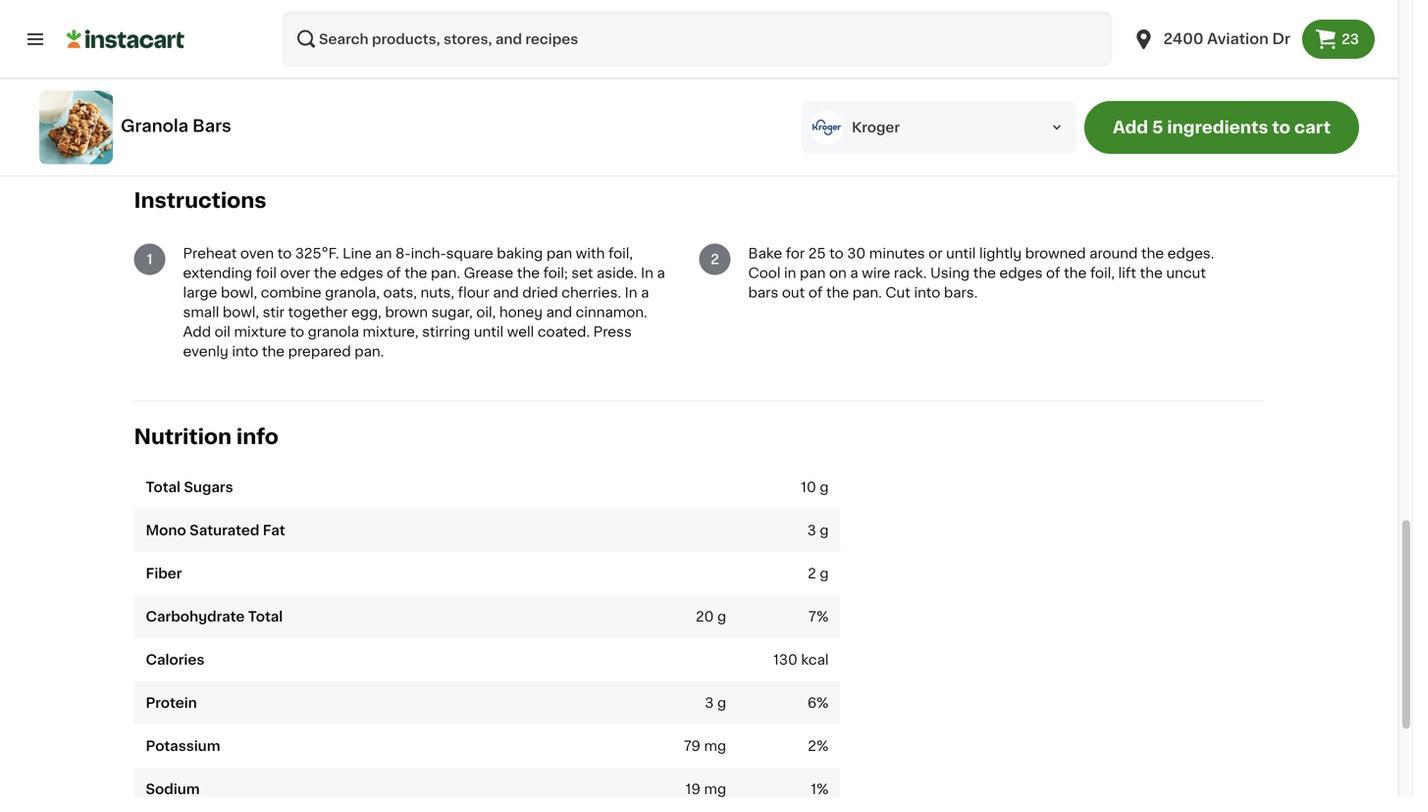 Task type: vqa. For each thing, say whether or not it's contained in the screenshot.
Cleaning &
no



Task type: describe. For each thing, give the bounding box(es) containing it.
dr
[[1272, 32, 1291, 46]]

to left the confirm
[[682, 107, 694, 118]]

bake for 25 to 30 minutes or until lightly browned around the edges. cool in pan on a wire rack. using the edges of the foil, lift the uncut bars out of the pan. cut into bars.
[[748, 247, 1214, 300]]

ingredients.
[[466, 107, 530, 118]]

mono
[[146, 524, 186, 538]]

a inside bake for 25 to 30 minutes or until lightly browned around the edges. cool in pan on a wire rack. using the edges of the foil, lift the uncut bars out of the pan. cut into bars.
[[850, 267, 858, 280]]

kroger
[[852, 121, 900, 134]]

% for 2
[[817, 740, 829, 754]]

vegetable
[[275, 33, 343, 47]]

the down mixture
[[262, 345, 285, 359]]

review
[[173, 107, 208, 118]]

1 for 1 %
[[811, 783, 817, 797]]

0 horizontal spatial a
[[641, 286, 649, 300]]

foil;
[[543, 267, 568, 280]]

2 horizontal spatial of
[[1046, 267, 1060, 280]]

oil,
[[476, 306, 496, 320]]

mixture,
[[363, 326, 419, 339]]

1 horizontal spatial of
[[808, 286, 823, 300]]

mg for 79 mg
[[704, 740, 726, 754]]

they
[[401, 107, 426, 118]]

1 %
[[811, 783, 829, 797]]

2400 aviation dr button
[[1132, 12, 1291, 67]]

foil
[[256, 267, 277, 280]]

2 for 2
[[711, 253, 719, 267]]

teaspoon
[[191, 72, 256, 86]]

convenience
[[1083, 107, 1152, 118]]

foil, inside bake for 25 to 30 minutes or until lightly browned around the edges. cool in pan on a wire rack. using the edges of the foil, lift the uncut bars out of the pan. cut into bars.
[[1090, 267, 1115, 280]]

square
[[446, 247, 493, 261]]

5
[[1152, 119, 1163, 136]]

325°f.
[[295, 247, 339, 261]]

the down lightly
[[973, 267, 996, 280]]

2400 aviation dr button
[[1120, 12, 1302, 67]]

2 for 2 g
[[808, 567, 816, 581]]

granola
[[308, 326, 359, 339]]

carbohydrate
[[146, 611, 245, 624]]

0 horizontal spatial pan.
[[354, 345, 384, 359]]

egg,
[[351, 306, 381, 320]]

2 for 2 %
[[808, 740, 817, 754]]

cherries.
[[562, 286, 621, 300]]

oil inside 3 tablespoons packed brown sugar 3 tablespoons vegetable oil 3 tablespoons honey ½ teaspoon ground cinnamon
[[347, 33, 363, 47]]

the down "on"
[[826, 286, 849, 300]]

sugar,
[[431, 306, 473, 320]]

instacart logo image
[[67, 27, 184, 51]]

2 tablespoons from the top
[[186, 33, 271, 47]]

130 kcal
[[773, 654, 829, 667]]

3 g for mono saturated fat
[[807, 524, 829, 538]]

or inside bake for 25 to 30 minutes or until lightly browned around the edges. cool in pan on a wire rack. using the edges of the foil, lift the uncut bars out of the pan. cut into bars.
[[929, 247, 943, 261]]

suggested
[[211, 107, 268, 118]]

0 vertical spatial pan.
[[431, 267, 460, 280]]

carbohydrate total
[[146, 611, 283, 624]]

provided
[[987, 107, 1035, 118]]

% for 1
[[817, 783, 829, 797]]

g for saturated
[[820, 524, 829, 538]]

dried
[[522, 286, 558, 300]]

23 button
[[1302, 20, 1375, 59]]

30
[[847, 247, 866, 261]]

here
[[1038, 107, 1062, 118]]

line
[[343, 247, 372, 261]]

add 5 ingredients to cart
[[1113, 119, 1331, 136]]

nuts,
[[420, 286, 454, 300]]

for inside bake for 25 to 30 minutes or until lightly browned around the edges. cool in pan on a wire rack. using the edges of the foil, lift the uncut bars out of the pan. cut into bars.
[[786, 247, 805, 261]]

together
[[288, 306, 348, 320]]

with
[[576, 247, 605, 261]]

extending
[[183, 267, 252, 280]]

19
[[686, 783, 701, 797]]

please
[[134, 107, 170, 118]]

saturated
[[190, 524, 259, 538]]

the left edges. in the right top of the page
[[1141, 247, 1164, 261]]

% for 7
[[817, 611, 829, 624]]

foil, inside preheat oven to 325°f. line an 8-inch-square baking pan with foil, extending foil over the edges of the pan. grease the foil; set aside. in a large bowl, combine granola, oats, nuts, flour and dried cherries. in a small bowl, stir together egg, brown sugar, oil, honey and cinnamon. add oil mixture to granola mixture, stirring until well coated. press evenly into the prepared pan.
[[608, 247, 633, 261]]

mono saturated fat
[[146, 524, 285, 538]]

1 horizontal spatial a
[[657, 267, 665, 280]]

into inside bake for 25 to 30 minutes or until lightly browned around the edges. cool in pan on a wire rack. using the edges of the foil, lift the uncut bars out of the pan. cut into bars.
[[914, 286, 940, 300]]

confirm
[[696, 107, 738, 118]]

coated.
[[538, 326, 590, 339]]

combine
[[261, 286, 321, 300]]

info
[[236, 427, 279, 448]]

the down 'inch-' at the top
[[404, 267, 427, 280]]

add inside button
[[1113, 119, 1148, 136]]

g for sugars
[[820, 481, 829, 495]]

granola,
[[325, 286, 380, 300]]

g up 7 %
[[820, 567, 829, 581]]

preheat
[[183, 247, 237, 261]]

brown inside 3 tablespoons packed brown sugar 3 tablespoons vegetable oil 3 tablespoons honey ½ teaspoon ground cinnamon
[[329, 13, 372, 27]]

inch-
[[411, 247, 446, 261]]

set
[[571, 267, 593, 280]]

brown inside preheat oven to 325°f. line an 8-inch-square baking pan with foil, extending foil over the edges of the pan. grease the foil; set aside. in a large bowl, combine granola, oats, nuts, flour and dried cherries. in a small bowl, stir together egg, brown sugar, oil, honey and cinnamon. add oil mixture to granola mixture, stirring until well coated. press evenly into the prepared pan.
[[385, 306, 428, 320]]

3 tablespoons packed brown sugar 3 tablespoons vegetable oil 3 tablespoons honey ½ teaspoon ground cinnamon
[[173, 13, 414, 86]]

10 g
[[801, 481, 829, 495]]

kcal
[[801, 654, 829, 667]]

3 tablespoons from the top
[[186, 53, 271, 66]]

prepared
[[288, 345, 351, 359]]

mixture
[[234, 326, 287, 339]]

stir
[[263, 306, 285, 320]]

consult
[[532, 107, 575, 118]]

flour
[[458, 286, 489, 300]]

0 vertical spatial bowl,
[[221, 286, 257, 300]]

that
[[376, 107, 398, 118]]

sugar
[[376, 13, 414, 27]]

calories
[[146, 654, 204, 667]]

23
[[1342, 32, 1359, 46]]

into inside preheat oven to 325°f. line an 8-inch-square baking pan with foil, extending foil over the edges of the pan. grease the foil; set aside. in a large bowl, combine granola, oats, nuts, flour and dried cherries. in a small bowl, stir together egg, brown sugar, oil, honey and cinnamon. add oil mixture to granola mixture, stirring until well coated. press evenly into the prepared pan.
[[232, 345, 258, 359]]

product
[[578, 107, 621, 118]]

aside.
[[597, 267, 637, 280]]

to up over
[[277, 247, 292, 261]]

edges.
[[1168, 247, 1214, 261]]

items
[[271, 107, 301, 118]]

% for 6
[[817, 697, 829, 711]]

20
[[696, 611, 714, 624]]

cart
[[1294, 119, 1331, 136]]

aviation
[[1207, 32, 1269, 46]]



Task type: locate. For each thing, give the bounding box(es) containing it.
2 vertical spatial pan.
[[354, 345, 384, 359]]

on
[[829, 267, 847, 280]]

or right 'dietary'
[[804, 107, 816, 118]]

mg right 19
[[704, 783, 726, 797]]

1 vertical spatial in
[[625, 286, 637, 300]]

%
[[817, 611, 829, 624], [817, 697, 829, 711], [817, 740, 829, 754], [817, 783, 829, 797]]

2400
[[1164, 32, 1204, 46]]

1 vertical spatial total
[[248, 611, 283, 624]]

2 down 6
[[808, 740, 817, 754]]

pan inside bake for 25 to 30 minutes or until lightly browned around the edges. cool in pan on a wire rack. using the edges of the foil, lift the uncut bars out of the pan. cut into bars.
[[800, 267, 826, 280]]

using
[[930, 267, 970, 280]]

2 vertical spatial tablespoons
[[186, 53, 271, 66]]

Search field
[[283, 12, 1112, 67]]

oil inside preheat oven to 325°f. line an 8-inch-square baking pan with foil, extending foil over the edges of the pan. grease the foil; set aside. in a large bowl, combine granola, oats, nuts, flour and dried cherries. in a small bowl, stir together egg, brown sugar, oil, honey and cinnamon. add oil mixture to granola mixture, stirring until well coated. press evenly into the prepared pan.
[[215, 326, 231, 339]]

and up coated.
[[546, 306, 572, 320]]

g for total
[[717, 611, 726, 624]]

1 vertical spatial until
[[474, 326, 504, 339]]

0 horizontal spatial into
[[232, 345, 258, 359]]

which
[[941, 107, 973, 118]]

1 horizontal spatial foil,
[[1090, 267, 1115, 280]]

2 up 7
[[808, 567, 816, 581]]

oil up evenly
[[215, 326, 231, 339]]

nutritional
[[818, 107, 873, 118]]

mg for 19 mg
[[704, 783, 726, 797]]

1 vertical spatial tablespoons
[[186, 33, 271, 47]]

pan inside preheat oven to 325°f. line an 8-inch-square baking pan with foil, extending foil over the edges of the pan. grease the foil; set aside. in a large bowl, combine granola, oats, nuts, flour and dried cherries. in a small bowl, stir together egg, brown sugar, oil, honey and cinnamon. add oil mixture to granola mixture, stirring until well coated. press evenly into the prepared pan.
[[546, 247, 572, 261]]

0 horizontal spatial for
[[786, 247, 805, 261]]

to right 25
[[829, 247, 844, 261]]

until inside preheat oven to 325°f. line an 8-inch-square baking pan with foil, extending foil over the edges of the pan. grease the foil; set aside. in a large bowl, combine granola, oats, nuts, flour and dried cherries. in a small bowl, stir together egg, brown sugar, oil, honey and cinnamon. add oil mixture to granola mixture, stirring until well coated. press evenly into the prepared pan.
[[474, 326, 504, 339]]

press
[[593, 326, 632, 339]]

and down grease
[[493, 286, 519, 300]]

1 down '2 %'
[[811, 783, 817, 797]]

the
[[1141, 247, 1164, 261], [314, 267, 337, 280], [404, 267, 427, 280], [517, 267, 540, 280], [973, 267, 996, 280], [1064, 267, 1087, 280], [1140, 267, 1163, 280], [826, 286, 849, 300], [262, 345, 285, 359]]

bake
[[748, 247, 782, 261]]

1 vertical spatial pan.
[[853, 286, 882, 300]]

oil up cinnamon
[[347, 33, 363, 47]]

2400 aviation dr
[[1164, 32, 1291, 46]]

0 vertical spatial until
[[946, 247, 976, 261]]

edges down line
[[340, 267, 383, 280]]

1 vertical spatial 3 g
[[705, 697, 726, 711]]

of right 'out'
[[808, 286, 823, 300]]

0 vertical spatial or
[[804, 107, 816, 118]]

1 horizontal spatial for
[[1065, 107, 1080, 118]]

2
[[711, 253, 719, 267], [808, 567, 816, 581], [808, 740, 817, 754]]

honey inside 3 tablespoons packed brown sugar 3 tablespoons vegetable oil 3 tablespoons honey ½ teaspoon ground cinnamon
[[275, 53, 318, 66]]

0 horizontal spatial of
[[387, 267, 401, 280]]

add 5 ingredients to cart button
[[1084, 101, 1359, 154]]

1 vertical spatial brown
[[385, 306, 428, 320]]

an
[[375, 247, 392, 261]]

potassium
[[146, 740, 220, 754]]

1 horizontal spatial pan
[[800, 267, 826, 280]]

0 vertical spatial in
[[641, 267, 653, 280]]

grease
[[464, 267, 513, 280]]

0 horizontal spatial or
[[804, 107, 816, 118]]

3
[[173, 13, 182, 27], [173, 33, 182, 47], [173, 53, 182, 66], [807, 524, 816, 538], [705, 697, 714, 711]]

until up using
[[946, 247, 976, 261]]

mg right 79 at bottom
[[704, 740, 726, 754]]

0 horizontal spatial edges
[[340, 267, 383, 280]]

0 vertical spatial pan
[[546, 247, 572, 261]]

total up the mono
[[146, 481, 181, 495]]

bowl, up mixture
[[223, 306, 259, 320]]

1 vertical spatial mg
[[704, 783, 726, 797]]

10
[[801, 481, 816, 495]]

1 vertical spatial bowl,
[[223, 306, 259, 320]]

1 for 1
[[147, 253, 153, 267]]

honey up well
[[499, 306, 543, 320]]

1 vertical spatial and
[[546, 306, 572, 320]]

in
[[784, 267, 796, 280]]

oven
[[240, 247, 274, 261]]

packed
[[275, 13, 326, 27]]

% up '2 %'
[[817, 697, 829, 711]]

3 % from the top
[[817, 740, 829, 754]]

0 horizontal spatial foil,
[[608, 247, 633, 261]]

1 left preheat
[[147, 253, 153, 267]]

or
[[804, 107, 816, 118], [929, 247, 943, 261]]

1 mg from the top
[[704, 740, 726, 754]]

a right "on"
[[850, 267, 858, 280]]

19 mg
[[686, 783, 726, 797]]

2 % from the top
[[817, 697, 829, 711]]

1 horizontal spatial edges
[[1000, 267, 1043, 280]]

0 horizontal spatial 3 g
[[705, 697, 726, 711]]

dietary
[[764, 107, 802, 118]]

0 vertical spatial tablespoons
[[186, 13, 271, 27]]

2 horizontal spatial a
[[850, 267, 858, 280]]

until down oil,
[[474, 326, 504, 339]]

foil,
[[608, 247, 633, 261], [1090, 267, 1115, 280]]

or up using
[[929, 247, 943, 261]]

edges inside preheat oven to 325°f. line an 8-inch-square baking pan with foil, extending foil over the edges of the pan. grease the foil; set aside. in a large bowl, combine granola, oats, nuts, flour and dried cherries. in a small bowl, stir together egg, brown sugar, oil, honey and cinnamon. add oil mixture to granola mixture, stirring until well coated. press evenly into the prepared pan.
[[340, 267, 383, 280]]

into down mixture
[[232, 345, 258, 359]]

granola
[[121, 118, 188, 134]]

0 horizontal spatial until
[[474, 326, 504, 339]]

baking
[[497, 247, 543, 261]]

79 mg
[[684, 740, 726, 754]]

1 edges from the left
[[340, 267, 383, 280]]

0 vertical spatial honey
[[275, 53, 318, 66]]

edges down lightly
[[1000, 267, 1043, 280]]

3 g
[[807, 524, 829, 538], [705, 697, 726, 711]]

1 vertical spatial pan
[[800, 267, 826, 280]]

pan. up the nuts, on the left of page
[[431, 267, 460, 280]]

1 horizontal spatial 3 g
[[807, 524, 829, 538]]

information
[[876, 107, 938, 118]]

pan up "foil;" on the top
[[546, 247, 572, 261]]

% up 1 %
[[817, 740, 829, 754]]

lightly
[[979, 247, 1022, 261]]

3 g up 79 mg
[[705, 697, 726, 711]]

0 horizontal spatial brown
[[329, 13, 372, 27]]

honey inside preheat oven to 325°f. line an 8-inch-square baking pan with foil, extending foil over the edges of the pan. grease the foil; set aside. in a large bowl, combine granola, oats, nuts, flour and dried cherries. in a small bowl, stir together egg, brown sugar, oil, honey and cinnamon. add oil mixture to granola mixture, stirring until well coated. press evenly into the prepared pan.
[[499, 306, 543, 320]]

0 vertical spatial oil
[[347, 33, 363, 47]]

bars.
[[944, 286, 978, 300]]

7
[[808, 611, 817, 624]]

only.
[[1155, 107, 1181, 118]]

to down together
[[290, 326, 304, 339]]

2 left bake
[[711, 253, 719, 267]]

1 vertical spatial for
[[786, 247, 805, 261]]

bars
[[193, 118, 231, 134]]

sodium
[[146, 783, 200, 797]]

bars
[[748, 286, 779, 300]]

wire
[[862, 267, 890, 280]]

g up 79 mg
[[717, 697, 726, 711]]

2 vertical spatial 2
[[808, 740, 817, 754]]

sure
[[350, 107, 374, 118]]

edges inside bake for 25 to 30 minutes or until lightly browned around the edges. cool in pan on a wire rack. using the edges of the foil, lift the uncut bars out of the pan. cut into bars.
[[1000, 267, 1043, 280]]

until inside bake for 25 to 30 minutes or until lightly browned around the edges. cool in pan on a wire rack. using the edges of the foil, lift the uncut bars out of the pan. cut into bars.
[[946, 247, 976, 261]]

0 vertical spatial for
[[1065, 107, 1080, 118]]

3 g up 2 g
[[807, 524, 829, 538]]

honey up ground
[[275, 53, 318, 66]]

foil, up aside. at the left of the page
[[608, 247, 633, 261]]

3 g for protein
[[705, 697, 726, 711]]

0 horizontal spatial pan
[[546, 247, 572, 261]]

1 vertical spatial 2
[[808, 567, 816, 581]]

cinnamon
[[312, 72, 380, 86]]

1 horizontal spatial add
[[1113, 119, 1148, 136]]

2 edges from the left
[[1000, 267, 1043, 280]]

1 horizontal spatial until
[[946, 247, 976, 261]]

1 horizontal spatial or
[[929, 247, 943, 261]]

0 vertical spatial 3 g
[[807, 524, 829, 538]]

to left make
[[304, 107, 315, 118]]

fiber
[[146, 567, 182, 581]]

match
[[429, 107, 463, 118]]

the down 325°f.
[[314, 267, 337, 280]]

uncut
[[1166, 267, 1206, 280]]

1 tablespoons from the top
[[186, 13, 271, 27]]

of inside preheat oven to 325°f. line an 8-inch-square baking pan with foil, extending foil over the edges of the pan. grease the foil; set aside. in a large bowl, combine granola, oats, nuts, flour and dried cherries. in a small bowl, stir together egg, brown sugar, oil, honey and cinnamon. add oil mixture to granola mixture, stirring until well coated. press evenly into the prepared pan.
[[387, 267, 401, 280]]

large
[[183, 286, 217, 300]]

the right lift
[[1140, 267, 1163, 280]]

ingredients
[[1167, 119, 1268, 136]]

1 vertical spatial or
[[929, 247, 943, 261]]

brown down oats, at left
[[385, 306, 428, 320]]

0 horizontal spatial in
[[625, 286, 637, 300]]

0 vertical spatial add
[[1113, 119, 1148, 136]]

add
[[1113, 119, 1148, 136], [183, 326, 211, 339]]

1 horizontal spatial honey
[[499, 306, 543, 320]]

pan. inside bake for 25 to 30 minutes or until lightly browned around the edges. cool in pan on a wire rack. using the edges of the foil, lift the uncut bars out of the pan. cut into bars.
[[853, 286, 882, 300]]

1
[[147, 253, 153, 267], [811, 783, 817, 797]]

0 vertical spatial 1
[[147, 253, 153, 267]]

total right carbohydrate
[[248, 611, 283, 624]]

total
[[146, 481, 181, 495], [248, 611, 283, 624]]

0 horizontal spatial and
[[493, 286, 519, 300]]

pan. down the wire
[[853, 286, 882, 300]]

mg
[[704, 740, 726, 754], [704, 783, 726, 797]]

2 mg from the top
[[704, 783, 726, 797]]

0 vertical spatial total
[[146, 481, 181, 495]]

1 % from the top
[[817, 611, 829, 624]]

None search field
[[283, 12, 1112, 67]]

0 vertical spatial foil,
[[608, 247, 633, 261]]

sugars
[[184, 481, 233, 495]]

to left "cart"
[[1272, 119, 1291, 136]]

nutrition
[[134, 427, 232, 448]]

into
[[914, 286, 940, 300], [232, 345, 258, 359]]

cut
[[886, 286, 911, 300]]

foil, down the around
[[1090, 267, 1115, 280]]

honey
[[275, 53, 318, 66], [499, 306, 543, 320]]

1 horizontal spatial oil
[[347, 33, 363, 47]]

1 vertical spatial foil,
[[1090, 267, 1115, 280]]

for right the here
[[1065, 107, 1080, 118]]

1 horizontal spatial brown
[[385, 306, 428, 320]]

0 vertical spatial into
[[914, 286, 940, 300]]

ground
[[260, 72, 309, 86]]

pan down 25
[[800, 267, 826, 280]]

fat
[[263, 524, 285, 538]]

kroger button
[[802, 101, 1077, 154]]

in right aside. at the left of the page
[[641, 267, 653, 280]]

granola bars
[[121, 118, 231, 134]]

0 horizontal spatial 1
[[147, 253, 153, 267]]

is
[[976, 107, 984, 118]]

kroger image
[[810, 110, 844, 145]]

lift
[[1118, 267, 1136, 280]]

evenly
[[183, 345, 228, 359]]

1 horizontal spatial in
[[641, 267, 653, 280]]

in down aside. at the left of the page
[[625, 286, 637, 300]]

0 vertical spatial and
[[493, 286, 519, 300]]

until
[[946, 247, 976, 261], [474, 326, 504, 339]]

6 %
[[807, 697, 829, 711]]

4 % from the top
[[817, 783, 829, 797]]

any
[[741, 107, 761, 118]]

to inside button
[[1272, 119, 1291, 136]]

total sugars
[[146, 481, 233, 495]]

0 vertical spatial 2
[[711, 253, 719, 267]]

1 vertical spatial add
[[183, 326, 211, 339]]

a right aside. at the left of the page
[[657, 267, 665, 280]]

bowl,
[[221, 286, 257, 300], [223, 306, 259, 320]]

bowl, down extending
[[221, 286, 257, 300]]

pan. down mixture,
[[354, 345, 384, 359]]

g
[[820, 481, 829, 495], [820, 524, 829, 538], [820, 567, 829, 581], [717, 611, 726, 624], [717, 697, 726, 711]]

make
[[318, 107, 348, 118]]

the down baking
[[517, 267, 540, 280]]

g right 20
[[717, 611, 726, 624]]

into down rack.
[[914, 286, 940, 300]]

cool
[[748, 267, 781, 280]]

0 horizontal spatial honey
[[275, 53, 318, 66]]

g right the 10 on the bottom right
[[820, 481, 829, 495]]

1 vertical spatial honey
[[499, 306, 543, 320]]

1 vertical spatial 1
[[811, 783, 817, 797]]

pan.
[[431, 267, 460, 280], [853, 286, 882, 300], [354, 345, 384, 359]]

to inside bake for 25 to 30 minutes or until lightly browned around the edges. cool in pan on a wire rack. using the edges of the foil, lift the uncut bars out of the pan. cut into bars.
[[829, 247, 844, 261]]

1 horizontal spatial and
[[546, 306, 572, 320]]

1 horizontal spatial 1
[[811, 783, 817, 797]]

1 vertical spatial oil
[[215, 326, 231, 339]]

well
[[507, 326, 534, 339]]

of up oats, at left
[[387, 267, 401, 280]]

1 horizontal spatial total
[[248, 611, 283, 624]]

0 horizontal spatial oil
[[215, 326, 231, 339]]

0 horizontal spatial add
[[183, 326, 211, 339]]

1 vertical spatial into
[[232, 345, 258, 359]]

2 %
[[808, 740, 829, 754]]

0 horizontal spatial total
[[146, 481, 181, 495]]

add down convenience
[[1113, 119, 1148, 136]]

% down '2 %'
[[817, 783, 829, 797]]

g up 2 g
[[820, 524, 829, 538]]

7 %
[[808, 611, 829, 624]]

over
[[280, 267, 310, 280]]

1 horizontal spatial into
[[914, 286, 940, 300]]

1 horizontal spatial pan.
[[431, 267, 460, 280]]

of
[[387, 267, 401, 280], [1046, 267, 1060, 280], [808, 286, 823, 300]]

% down 2 g
[[817, 611, 829, 624]]

for up in
[[786, 247, 805, 261]]

brown left sugar
[[329, 13, 372, 27]]

browned
[[1025, 247, 1086, 261]]

2 horizontal spatial pan.
[[853, 286, 882, 300]]

0 vertical spatial mg
[[704, 740, 726, 754]]

of down browned
[[1046, 267, 1060, 280]]

add inside preheat oven to 325°f. line an 8-inch-square baking pan with foil, extending foil over the edges of the pan. grease the foil; set aside. in a large bowl, combine granola, oats, nuts, flour and dried cherries. in a small bowl, stir together egg, brown sugar, oil, honey and cinnamon. add oil mixture to granola mixture, stirring until well coated. press evenly into the prepared pan.
[[183, 326, 211, 339]]

0 vertical spatial brown
[[329, 13, 372, 27]]

add down small
[[183, 326, 211, 339]]

the down browned
[[1064, 267, 1087, 280]]

oats,
[[383, 286, 417, 300]]

79
[[684, 740, 701, 754]]

a up cinnamon.
[[641, 286, 649, 300]]



